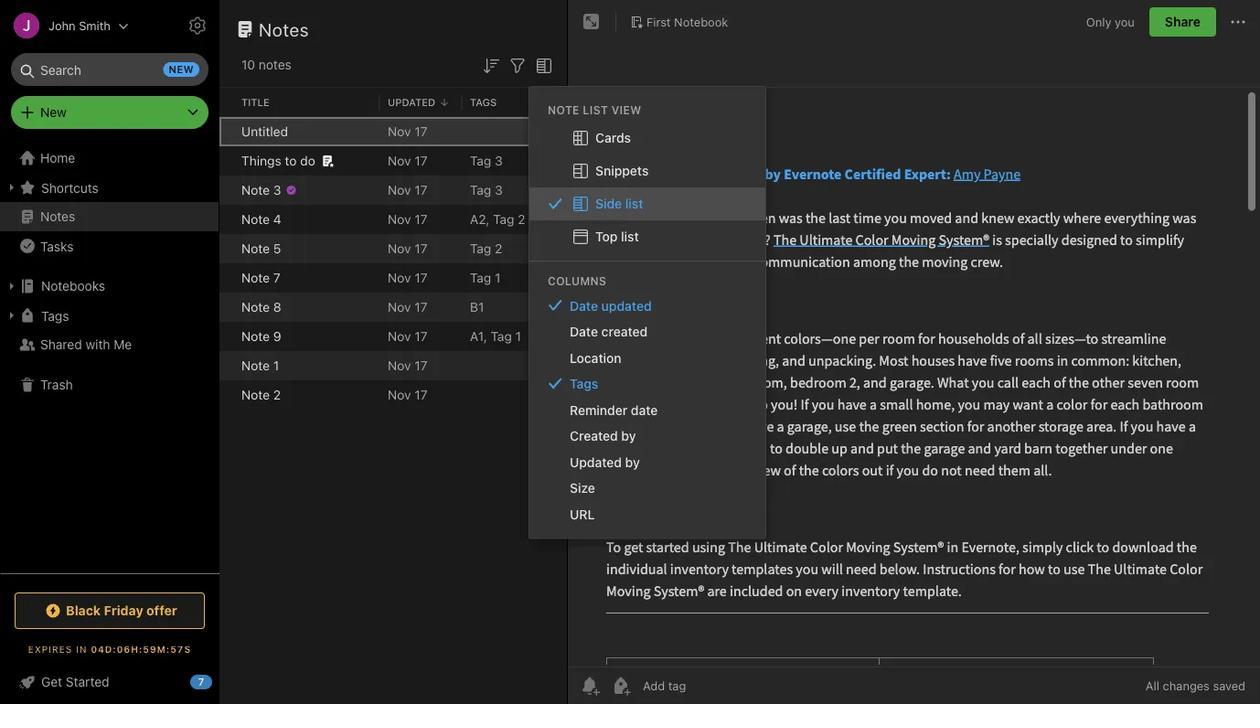 Task type: vqa. For each thing, say whether or not it's contained in the screenshot.
37 at the left of page
no



Task type: locate. For each thing, give the bounding box(es) containing it.
1 dropdown list menu from the top
[[529, 121, 765, 253]]

5 17 from the top
[[415, 241, 427, 256]]

by
[[621, 428, 636, 443], [625, 454, 640, 469]]

notes
[[259, 18, 309, 40], [40, 209, 75, 224]]

17
[[415, 124, 427, 139], [415, 153, 427, 168], [415, 182, 427, 198], [415, 212, 427, 227], [415, 241, 427, 256], [415, 270, 427, 285], [415, 299, 427, 315], [415, 329, 427, 344], [415, 358, 427, 373], [415, 387, 427, 402]]

things to do
[[241, 153, 315, 168]]

1 vertical spatial date
[[570, 324, 598, 339]]

2 dropdown list menu from the top
[[529, 292, 765, 527]]

date for date updated
[[570, 298, 598, 313]]

04d:06h:59m:57s
[[91, 644, 191, 654]]

share
[[1165, 14, 1201, 29]]

shared
[[40, 337, 82, 352]]

1 vertical spatial 2
[[495, 241, 502, 256]]

get
[[41, 674, 62, 689]]

3 17 from the top
[[415, 182, 427, 198]]

1 down tag 2
[[495, 270, 501, 285]]

7 17 from the top
[[415, 299, 427, 315]]

10 17 from the top
[[415, 387, 427, 402]]

updated
[[601, 298, 652, 313]]

7 inside help and learning task checklist field
[[198, 676, 204, 688]]

2 vertical spatial 2
[[273, 387, 281, 402]]

1 vertical spatial tags
[[41, 308, 69, 323]]

2 down note 1
[[273, 387, 281, 402]]

1 vertical spatial 1
[[515, 329, 521, 344]]

date for date created
[[570, 324, 598, 339]]

new button
[[11, 96, 208, 129]]

nov 17 for note 2
[[388, 387, 427, 402]]

new
[[169, 64, 194, 75]]

list right top
[[621, 229, 639, 244]]

note window element
[[568, 0, 1260, 704]]

4 nov from the top
[[388, 212, 411, 227]]

view
[[611, 103, 641, 116]]

0 horizontal spatial 7
[[198, 676, 204, 688]]

tags down location
[[570, 376, 598, 391]]

click to collapse image
[[213, 670, 226, 692]]

created
[[601, 324, 648, 339]]

by inside 'link'
[[621, 428, 636, 443]]

1 for tag 1
[[495, 270, 501, 285]]

by for updated by
[[625, 454, 640, 469]]

by down created by 'link'
[[625, 454, 640, 469]]

3 nov from the top
[[388, 182, 411, 198]]

date down columns
[[570, 298, 598, 313]]

4 nov 17 from the top
[[388, 212, 427, 227]]

note down things
[[241, 182, 270, 198]]

nov for 1
[[388, 358, 411, 373]]

8 17 from the top
[[415, 329, 427, 344]]

notebook
[[674, 15, 728, 28]]

0 horizontal spatial notes
[[40, 209, 75, 224]]

updated by
[[570, 454, 640, 469]]

do
[[300, 153, 315, 168]]

1 date from the top
[[570, 298, 598, 313]]

only you
[[1086, 15, 1135, 29]]

nov for 7
[[388, 270, 411, 285]]

note for note 9
[[241, 329, 270, 344]]

new search field
[[24, 53, 199, 86]]

location
[[570, 350, 621, 365]]

0 horizontal spatial 1
[[273, 358, 279, 373]]

10 nov 17 from the top
[[388, 387, 427, 402]]

0 vertical spatial updated
[[388, 96, 435, 108]]

john smith
[[48, 19, 111, 32]]

list
[[625, 196, 643, 211], [621, 229, 639, 244]]

snippets link
[[529, 154, 765, 187]]

1 down "9" on the left top of the page
[[273, 358, 279, 373]]

tree containing home
[[0, 144, 219, 572]]

note left 5
[[241, 241, 270, 256]]

tag
[[470, 153, 491, 168], [470, 182, 491, 198], [493, 212, 514, 227], [470, 241, 491, 256], [470, 270, 491, 285], [491, 329, 512, 344]]

0 vertical spatial 1
[[495, 270, 501, 285]]

5 nov from the top
[[388, 241, 411, 256]]

top
[[595, 229, 618, 244]]

2 vertical spatial 1
[[273, 358, 279, 373]]

notes up notes
[[259, 18, 309, 40]]

tags
[[470, 96, 497, 108], [41, 308, 69, 323], [570, 376, 598, 391]]

nov 17 for note 8
[[388, 299, 427, 315]]

created
[[570, 428, 618, 443]]

Search text field
[[24, 53, 196, 86]]

0 vertical spatial date
[[570, 298, 598, 313]]

7 note from the top
[[241, 358, 270, 373]]

a1, tag 1
[[470, 329, 521, 344]]

2 down a2, tag 2
[[495, 241, 502, 256]]

4 note from the top
[[241, 270, 270, 285]]

Add tag field
[[641, 678, 778, 694]]

expires in 04d:06h:59m:57s
[[28, 644, 191, 654]]

by down reminder date
[[621, 428, 636, 443]]

9 nov 17 from the top
[[388, 358, 427, 373]]

note left "9" on the left top of the page
[[241, 329, 270, 344]]

7 left click to collapse icon
[[198, 676, 204, 688]]

in
[[76, 644, 87, 654]]

dropdown list menu containing date updated
[[529, 292, 765, 527]]

2 horizontal spatial tags
[[570, 376, 598, 391]]

0 vertical spatial 7
[[273, 270, 280, 285]]

1 horizontal spatial 2
[[495, 241, 502, 256]]

list inside menu item
[[625, 196, 643, 211]]

1 right a1,
[[515, 329, 521, 344]]

cell
[[219, 117, 234, 146]]

6 note from the top
[[241, 329, 270, 344]]

Account field
[[0, 7, 129, 44]]

1 horizontal spatial notes
[[259, 18, 309, 40]]

1 vertical spatial notes
[[40, 209, 75, 224]]

10 nov from the top
[[388, 387, 411, 402]]

notes up tasks on the top of the page
[[40, 209, 75, 224]]

8 nov 17 from the top
[[388, 329, 427, 344]]

7
[[273, 270, 280, 285], [198, 676, 204, 688]]

untitled
[[241, 124, 288, 139]]

notes inside notes link
[[40, 209, 75, 224]]

2 tag 3 from the top
[[470, 182, 503, 198]]

8 note from the top
[[241, 387, 270, 402]]

home
[[40, 150, 75, 166]]

a2,
[[470, 212, 490, 227]]

0 vertical spatial list
[[625, 196, 643, 211]]

1 vertical spatial dropdown list menu
[[529, 292, 765, 527]]

created by
[[570, 428, 636, 443]]

1 17 from the top
[[415, 124, 427, 139]]

row group
[[219, 117, 567, 410]]

0 horizontal spatial tags
[[41, 308, 69, 323]]

nov for 4
[[388, 212, 411, 227]]

tags down sort options field
[[470, 96, 497, 108]]

note 3
[[241, 182, 281, 198]]

7 nov 17 from the top
[[388, 299, 427, 315]]

john
[[48, 19, 76, 32]]

6 17 from the top
[[415, 270, 427, 285]]

2 vertical spatial tags
[[570, 376, 598, 391]]

0 vertical spatial by
[[621, 428, 636, 443]]

9 nov from the top
[[388, 358, 411, 373]]

nov 17 for note 4
[[388, 212, 427, 227]]

date created
[[570, 324, 648, 339]]

7 down 5
[[273, 270, 280, 285]]

more actions image
[[1227, 11, 1249, 33]]

tag 1
[[470, 270, 501, 285]]

7 nov from the top
[[388, 299, 411, 315]]

black friday offer
[[66, 603, 177, 618]]

1
[[495, 270, 501, 285], [515, 329, 521, 344], [273, 358, 279, 373]]

17 for note 8
[[415, 299, 427, 315]]

shared with me
[[40, 337, 132, 352]]

friday
[[104, 603, 143, 618]]

0 horizontal spatial updated
[[388, 96, 435, 108]]

17 for note 2
[[415, 387, 427, 402]]

expand notebooks image
[[5, 279, 19, 294]]

side list menu item
[[529, 187, 765, 220]]

3 note from the top
[[241, 241, 270, 256]]

2 right a2,
[[518, 212, 525, 227]]

cards link
[[529, 121, 765, 154]]

0 vertical spatial dropdown list menu
[[529, 121, 765, 253]]

note down note 1
[[241, 387, 270, 402]]

1 horizontal spatial 7
[[273, 270, 280, 285]]

8 nov from the top
[[388, 329, 411, 344]]

0 vertical spatial 2
[[518, 212, 525, 227]]

list right side
[[625, 196, 643, 211]]

notes
[[259, 57, 292, 72]]

2 17 from the top
[[415, 153, 427, 168]]

note list view
[[548, 103, 641, 116]]

date
[[631, 402, 658, 417]]

snippets
[[595, 163, 649, 178]]

4 17 from the top
[[415, 212, 427, 227]]

5 nov 17 from the top
[[388, 241, 427, 256]]

1 vertical spatial tag 3
[[470, 182, 503, 198]]

5 note from the top
[[241, 299, 270, 315]]

tag 3 for note 3
[[470, 182, 503, 198]]

note left 4
[[241, 212, 270, 227]]

reminder date
[[570, 402, 658, 417]]

nov for 9
[[388, 329, 411, 344]]

1 vertical spatial 7
[[198, 676, 204, 688]]

1 horizontal spatial 1
[[495, 270, 501, 285]]

2 note from the top
[[241, 212, 270, 227]]

date up location
[[570, 324, 598, 339]]

0 horizontal spatial 2
[[273, 387, 281, 402]]

1 tag 3 from the top
[[470, 153, 503, 168]]

9 17 from the top
[[415, 358, 427, 373]]

a2, tag 2
[[470, 212, 525, 227]]

reminder date link
[[529, 397, 765, 423]]

2 date from the top
[[570, 324, 598, 339]]

dropdown list menu
[[529, 121, 765, 253], [529, 292, 765, 527]]

17 for note 1
[[415, 358, 427, 373]]

updated for updated by
[[570, 454, 622, 469]]

nov
[[388, 124, 411, 139], [388, 153, 411, 168], [388, 182, 411, 198], [388, 212, 411, 227], [388, 241, 411, 256], [388, 270, 411, 285], [388, 299, 411, 315], [388, 329, 411, 344], [388, 358, 411, 373], [388, 387, 411, 402]]

note 9
[[241, 329, 281, 344]]

0 vertical spatial tags
[[470, 96, 497, 108]]

1 vertical spatial list
[[621, 229, 639, 244]]

0 vertical spatial tag 3
[[470, 153, 503, 168]]

6 nov from the top
[[388, 270, 411, 285]]

dropdown list menu containing cards
[[529, 121, 765, 253]]

updated for updated
[[388, 96, 435, 108]]

tree
[[0, 144, 219, 572]]

note left 8
[[241, 299, 270, 315]]

date updated link
[[529, 292, 765, 318]]

tags up shared
[[41, 308, 69, 323]]

offer
[[146, 603, 177, 618]]

1 horizontal spatial updated
[[570, 454, 622, 469]]

add tag image
[[610, 675, 632, 697]]

17 for note 5
[[415, 241, 427, 256]]

1 horizontal spatial tags
[[470, 96, 497, 108]]

size
[[570, 480, 595, 495]]

2 horizontal spatial 2
[[518, 212, 525, 227]]

updated
[[388, 96, 435, 108], [570, 454, 622, 469]]

note for note 2
[[241, 387, 270, 402]]

6 nov 17 from the top
[[388, 270, 427, 285]]

settings image
[[187, 15, 208, 37]]

2
[[518, 212, 525, 227], [495, 241, 502, 256], [273, 387, 281, 402]]

saved
[[1213, 679, 1245, 693]]

tags inside tags button
[[41, 308, 69, 323]]

note up note 2
[[241, 358, 270, 373]]

note down note 5
[[241, 270, 270, 285]]

1 vertical spatial updated
[[570, 454, 622, 469]]

1 vertical spatial by
[[625, 454, 640, 469]]

tag 3
[[470, 153, 503, 168], [470, 182, 503, 198]]

title
[[241, 96, 269, 108]]

3
[[495, 153, 503, 168], [273, 182, 281, 198], [495, 182, 503, 198]]

1 note from the top
[[241, 182, 270, 198]]



Task type: describe. For each thing, give the bounding box(es) containing it.
1 nov 17 from the top
[[388, 124, 427, 139]]

size link
[[529, 475, 765, 501]]

note 8
[[241, 299, 281, 315]]

9
[[273, 329, 281, 344]]

a1,
[[470, 329, 487, 344]]

started
[[66, 674, 109, 689]]

updated by link
[[529, 449, 765, 475]]

note for note 1
[[241, 358, 270, 373]]

1 for note 1
[[273, 358, 279, 373]]

nov 17 for note 5
[[388, 241, 427, 256]]

note 4
[[241, 212, 281, 227]]

location link
[[529, 345, 765, 371]]

list for side list
[[625, 196, 643, 211]]

black
[[66, 603, 101, 618]]

Help and Learning task checklist field
[[0, 668, 219, 697]]

top list
[[595, 229, 639, 244]]

note for note 5
[[241, 241, 270, 256]]

tasks button
[[0, 231, 219, 261]]

3 for things to do
[[495, 153, 503, 168]]

by for created by
[[621, 428, 636, 443]]

note for note 4
[[241, 212, 270, 227]]

2 for note 2
[[273, 387, 281, 402]]

17 for note 4
[[415, 212, 427, 227]]

2 horizontal spatial 1
[[515, 329, 521, 344]]

cards
[[595, 130, 631, 145]]

tag 2
[[470, 241, 502, 256]]

4
[[273, 212, 281, 227]]

More actions field
[[1227, 7, 1249, 37]]

add a reminder image
[[579, 675, 601, 697]]

notebooks link
[[0, 272, 219, 301]]

share button
[[1149, 7, 1216, 37]]

expand note image
[[581, 11, 603, 33]]

top list link
[[529, 220, 765, 253]]

Note Editor text field
[[568, 88, 1260, 667]]

nov for 8
[[388, 299, 411, 315]]

b1
[[470, 299, 484, 315]]

list
[[583, 103, 608, 116]]

changes
[[1163, 679, 1210, 693]]

to
[[285, 153, 297, 168]]

new
[[40, 105, 67, 120]]

date created link
[[529, 318, 765, 345]]

side list link
[[529, 187, 765, 220]]

2 for tag 2
[[495, 241, 502, 256]]

0 vertical spatial notes
[[259, 18, 309, 40]]

things
[[241, 153, 281, 168]]

shared with me link
[[0, 330, 219, 359]]

note 2
[[241, 387, 281, 402]]

add filters image
[[507, 55, 529, 77]]

8
[[273, 299, 281, 315]]

first notebook
[[646, 15, 728, 28]]

17 for note 9
[[415, 329, 427, 344]]

note for note 7
[[241, 270, 270, 285]]

note
[[548, 103, 580, 116]]

black friday offer button
[[15, 593, 205, 629]]

smith
[[79, 19, 111, 32]]

notes link
[[0, 202, 219, 231]]

side
[[595, 196, 622, 211]]

row group containing untitled
[[219, 117, 567, 410]]

shortcuts button
[[0, 173, 219, 202]]

list for top list
[[621, 229, 639, 244]]

Sort options field
[[480, 53, 502, 77]]

side list
[[595, 196, 643, 211]]

10 notes
[[241, 57, 292, 72]]

note 1
[[241, 358, 279, 373]]

expires
[[28, 644, 72, 654]]

nov 17 for note 9
[[388, 329, 427, 344]]

tags button
[[0, 301, 219, 330]]

nov for 5
[[388, 241, 411, 256]]

10
[[241, 57, 255, 72]]

all
[[1146, 679, 1159, 693]]

url link
[[529, 501, 765, 527]]

nov for 2
[[388, 387, 411, 402]]

note 5
[[241, 241, 281, 256]]

3 nov 17 from the top
[[388, 182, 427, 198]]

note 7
[[241, 270, 280, 285]]

17 for note 7
[[415, 270, 427, 285]]

columns
[[548, 274, 607, 287]]

tags link
[[529, 371, 765, 397]]

tags inside tags link
[[570, 376, 598, 391]]

all changes saved
[[1146, 679, 1245, 693]]

first
[[646, 15, 671, 28]]

2 nov from the top
[[388, 153, 411, 168]]

home link
[[0, 144, 219, 173]]

trash link
[[0, 370, 219, 400]]

note for note 8
[[241, 299, 270, 315]]

expand tags image
[[5, 308, 19, 323]]

nov 17 for note 1
[[388, 358, 427, 373]]

View options field
[[529, 53, 555, 77]]

7 inside row group
[[273, 270, 280, 285]]

date updated
[[570, 298, 652, 313]]

5
[[273, 241, 281, 256]]

note for note 3
[[241, 182, 270, 198]]

2 nov 17 from the top
[[388, 153, 427, 168]]

first notebook button
[[624, 9, 735, 35]]

trash
[[40, 377, 73, 392]]

tasks
[[40, 238, 74, 254]]

Add filters field
[[507, 53, 529, 77]]

me
[[114, 337, 132, 352]]

tag 3 for things to do
[[470, 153, 503, 168]]

url
[[570, 506, 595, 521]]

you
[[1115, 15, 1135, 29]]

3 for note 3
[[495, 182, 503, 198]]

only
[[1086, 15, 1111, 29]]

notebooks
[[41, 278, 105, 294]]

get started
[[41, 674, 109, 689]]

1 nov from the top
[[388, 124, 411, 139]]

nov 17 for note 7
[[388, 270, 427, 285]]



